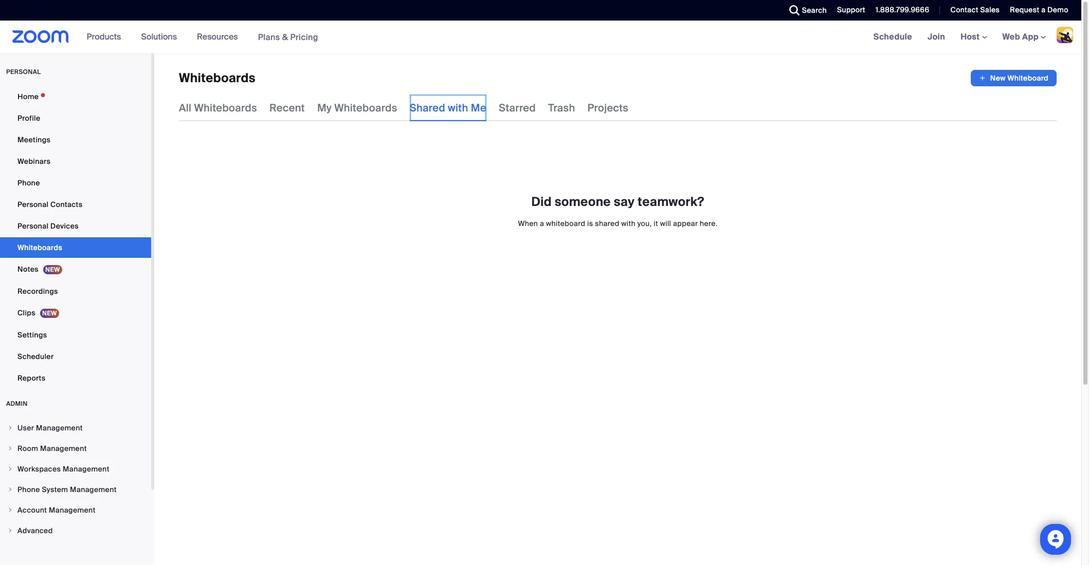 Task type: vqa. For each thing, say whether or not it's contained in the screenshot.
second menu item from the top
no



Task type: describe. For each thing, give the bounding box(es) containing it.
webinars link
[[0, 151, 151, 172]]

admin
[[6, 400, 28, 408]]

phone system management
[[17, 486, 117, 495]]

appear
[[673, 219, 698, 228]]

teamwork?
[[638, 194, 704, 210]]

schedule
[[874, 31, 912, 42]]

pricing
[[290, 32, 318, 42]]

recent
[[270, 101, 305, 115]]

it
[[654, 219, 658, 228]]

home
[[17, 92, 39, 101]]

phone for phone
[[17, 178, 40, 188]]

profile link
[[0, 108, 151, 129]]

say
[[614, 194, 635, 210]]

add image
[[979, 73, 986, 83]]

new
[[991, 74, 1006, 83]]

notes
[[17, 265, 39, 274]]

notes link
[[0, 259, 151, 280]]

join link
[[920, 21, 953, 53]]

here.
[[700, 219, 718, 228]]

zoom logo image
[[12, 30, 69, 43]]

new whiteboard
[[991, 74, 1049, 83]]

&
[[282, 32, 288, 42]]

projects
[[588, 101, 629, 115]]

scheduler
[[17, 352, 54, 362]]

management for room management
[[40, 444, 87, 454]]

request a demo
[[1010, 5, 1069, 14]]

system
[[42, 486, 68, 495]]

when
[[518, 219, 538, 228]]

request
[[1010, 5, 1040, 14]]

personal
[[6, 68, 41, 76]]

1.888.799.9666
[[876, 5, 930, 14]]

phone system management menu item
[[0, 480, 151, 500]]

web app button
[[1003, 31, 1046, 42]]

resources button
[[197, 21, 243, 53]]

personal contacts
[[17, 200, 83, 209]]

app
[[1022, 31, 1039, 42]]

recordings link
[[0, 281, 151, 302]]

profile
[[17, 114, 40, 123]]

support
[[837, 5, 866, 14]]

clips link
[[0, 303, 151, 324]]

recordings
[[17, 287, 58, 296]]

personal contacts link
[[0, 194, 151, 215]]

reports
[[17, 374, 45, 383]]

plans & pricing
[[258, 32, 318, 42]]

personal devices
[[17, 222, 79, 231]]

clips
[[17, 309, 35, 318]]

new whiteboard button
[[971, 70, 1057, 86]]

right image for room management
[[7, 446, 13, 452]]

whiteboard
[[1008, 74, 1049, 83]]

whiteboards right all
[[194, 101, 257, 115]]

banner containing products
[[0, 21, 1082, 54]]

all whiteboards
[[179, 101, 257, 115]]

search
[[802, 6, 827, 15]]

whiteboards inside whiteboards application
[[179, 70, 256, 86]]

management for user management
[[36, 424, 83, 433]]

starred
[[499, 101, 536, 115]]

tabs of all whiteboard page tab list
[[179, 95, 629, 121]]

meetings navigation
[[866, 21, 1082, 54]]

is
[[587, 219, 593, 228]]

phone for phone system management
[[17, 486, 40, 495]]

will
[[660, 219, 671, 228]]

phone link
[[0, 173, 151, 193]]

settings
[[17, 331, 47, 340]]

shared with me
[[410, 101, 487, 115]]

home link
[[0, 86, 151, 107]]

resources
[[197, 31, 238, 42]]

webinars
[[17, 157, 51, 166]]

personal for personal devices
[[17, 222, 49, 231]]

my
[[317, 101, 332, 115]]

account management menu item
[[0, 501, 151, 520]]

a for request
[[1042, 5, 1046, 14]]



Task type: locate. For each thing, give the bounding box(es) containing it.
3 right image from the top
[[7, 528, 13, 534]]

a left demo
[[1042, 5, 1046, 14]]

user management
[[17, 424, 83, 433]]

products
[[87, 31, 121, 42]]

2 vertical spatial right image
[[7, 508, 13, 514]]

product information navigation
[[79, 21, 326, 54]]

banner
[[0, 21, 1082, 54]]

with left me
[[448, 101, 468, 115]]

management down phone system management menu item
[[49, 506, 96, 515]]

1 horizontal spatial with
[[621, 219, 636, 228]]

contact sales link
[[943, 0, 1003, 21], [951, 5, 1000, 14]]

whiteboards right my at left
[[334, 101, 397, 115]]

right image inside the account management menu item
[[7, 508, 13, 514]]

all
[[179, 101, 192, 115]]

did
[[532, 194, 552, 210]]

room
[[17, 444, 38, 454]]

request a demo link
[[1003, 0, 1082, 21], [1010, 5, 1069, 14]]

2 right image from the top
[[7, 466, 13, 473]]

1 right image from the top
[[7, 446, 13, 452]]

right image left system
[[7, 487, 13, 493]]

with inside tabs of all whiteboard page tab list
[[448, 101, 468, 115]]

management for account management
[[49, 506, 96, 515]]

right image for workspaces management
[[7, 466, 13, 473]]

2 personal from the top
[[17, 222, 49, 231]]

management for workspaces management
[[63, 465, 109, 474]]

contact
[[951, 5, 979, 14]]

1 vertical spatial personal
[[17, 222, 49, 231]]

whiteboards application
[[179, 70, 1057, 86]]

me
[[471, 101, 487, 115]]

phone
[[17, 178, 40, 188], [17, 486, 40, 495]]

right image left 'user'
[[7, 425, 13, 432]]

whiteboard
[[546, 219, 585, 228]]

trash
[[548, 101, 575, 115]]

products button
[[87, 21, 126, 53]]

meetings link
[[0, 130, 151, 150]]

web app
[[1003, 31, 1039, 42]]

management
[[36, 424, 83, 433], [40, 444, 87, 454], [63, 465, 109, 474], [70, 486, 117, 495], [49, 506, 96, 515]]

right image for account management
[[7, 508, 13, 514]]

0 vertical spatial phone
[[17, 178, 40, 188]]

plans & pricing link
[[258, 32, 318, 42], [258, 32, 318, 42]]

management up workspaces management
[[40, 444, 87, 454]]

1 vertical spatial right image
[[7, 487, 13, 493]]

solutions button
[[141, 21, 182, 53]]

advanced menu item
[[0, 522, 151, 541]]

right image left room on the bottom of the page
[[7, 446, 13, 452]]

sales
[[981, 5, 1000, 14]]

admin menu menu
[[0, 419, 151, 542]]

personal for personal contacts
[[17, 200, 49, 209]]

right image
[[7, 446, 13, 452], [7, 466, 13, 473], [7, 508, 13, 514]]

1 phone from the top
[[17, 178, 40, 188]]

profile picture image
[[1057, 27, 1073, 43]]

personal down 'personal contacts'
[[17, 222, 49, 231]]

personal menu menu
[[0, 86, 151, 390]]

personal devices link
[[0, 216, 151, 237]]

solutions
[[141, 31, 177, 42]]

did someone say teamwork?
[[532, 194, 704, 210]]

settings link
[[0, 325, 151, 346]]

0 vertical spatial personal
[[17, 200, 49, 209]]

management up room management
[[36, 424, 83, 433]]

with left you,
[[621, 219, 636, 228]]

my whiteboards
[[317, 101, 397, 115]]

0 horizontal spatial with
[[448, 101, 468, 115]]

account management
[[17, 506, 96, 515]]

1 vertical spatial with
[[621, 219, 636, 228]]

when a whiteboard is shared with you, it will appear here.
[[518, 219, 718, 228]]

management down workspaces management menu item
[[70, 486, 117, 495]]

shared
[[595, 219, 620, 228]]

whiteboards inside whiteboards link
[[17, 243, 62, 253]]

reports link
[[0, 368, 151, 389]]

workspaces management
[[17, 465, 109, 474]]

web
[[1003, 31, 1020, 42]]

0 horizontal spatial a
[[540, 219, 544, 228]]

shared
[[410, 101, 445, 115]]

support link
[[830, 0, 868, 21], [837, 5, 866, 14]]

user management menu item
[[0, 419, 151, 438]]

user
[[17, 424, 34, 433]]

personal up personal devices
[[17, 200, 49, 209]]

host
[[961, 31, 982, 42]]

devices
[[50, 222, 79, 231]]

contacts
[[50, 200, 83, 209]]

personal
[[17, 200, 49, 209], [17, 222, 49, 231]]

contact sales
[[951, 5, 1000, 14]]

2 vertical spatial right image
[[7, 528, 13, 534]]

workspaces
[[17, 465, 61, 474]]

1 vertical spatial phone
[[17, 486, 40, 495]]

1 vertical spatial a
[[540, 219, 544, 228]]

phone inside phone system management menu item
[[17, 486, 40, 495]]

workspaces management menu item
[[0, 460, 151, 479]]

whiteboards down personal devices
[[17, 243, 62, 253]]

join
[[928, 31, 945, 42]]

a right when
[[540, 219, 544, 228]]

account
[[17, 506, 47, 515]]

search button
[[782, 0, 830, 21]]

scheduler link
[[0, 347, 151, 367]]

1.888.799.9666 button
[[868, 0, 932, 21], [876, 5, 930, 14]]

whiteboards
[[179, 70, 256, 86], [194, 101, 257, 115], [334, 101, 397, 115], [17, 243, 62, 253]]

schedule link
[[866, 21, 920, 53]]

right image inside advanced menu item
[[7, 528, 13, 534]]

phone down webinars at the left top
[[17, 178, 40, 188]]

0 vertical spatial right image
[[7, 425, 13, 432]]

host button
[[961, 31, 987, 42]]

right image inside phone system management menu item
[[7, 487, 13, 493]]

phone inside 'phone' link
[[17, 178, 40, 188]]

a for when
[[540, 219, 544, 228]]

right image inside user management menu item
[[7, 425, 13, 432]]

phone up the account at the bottom of page
[[17, 486, 40, 495]]

room management
[[17, 444, 87, 454]]

right image inside room management menu item
[[7, 446, 13, 452]]

right image inside workspaces management menu item
[[7, 466, 13, 473]]

right image for phone
[[7, 487, 13, 493]]

right image left advanced
[[7, 528, 13, 534]]

1 right image from the top
[[7, 425, 13, 432]]

2 right image from the top
[[7, 487, 13, 493]]

right image left workspaces
[[7, 466, 13, 473]]

advanced
[[17, 527, 53, 536]]

0 vertical spatial with
[[448, 101, 468, 115]]

2 phone from the top
[[17, 486, 40, 495]]

0 vertical spatial right image
[[7, 446, 13, 452]]

meetings
[[17, 135, 51, 145]]

0 vertical spatial a
[[1042, 5, 1046, 14]]

whiteboards link
[[0, 238, 151, 258]]

someone
[[555, 194, 611, 210]]

right image
[[7, 425, 13, 432], [7, 487, 13, 493], [7, 528, 13, 534]]

plans
[[258, 32, 280, 42]]

management up phone system management menu item
[[63, 465, 109, 474]]

with
[[448, 101, 468, 115], [621, 219, 636, 228]]

demo
[[1048, 5, 1069, 14]]

1 horizontal spatial a
[[1042, 5, 1046, 14]]

3 right image from the top
[[7, 508, 13, 514]]

right image for user
[[7, 425, 13, 432]]

whiteboards up 'all whiteboards' on the left of the page
[[179, 70, 256, 86]]

1 vertical spatial right image
[[7, 466, 13, 473]]

1 personal from the top
[[17, 200, 49, 209]]

right image left the account at the bottom of page
[[7, 508, 13, 514]]

you,
[[638, 219, 652, 228]]

room management menu item
[[0, 439, 151, 459]]



